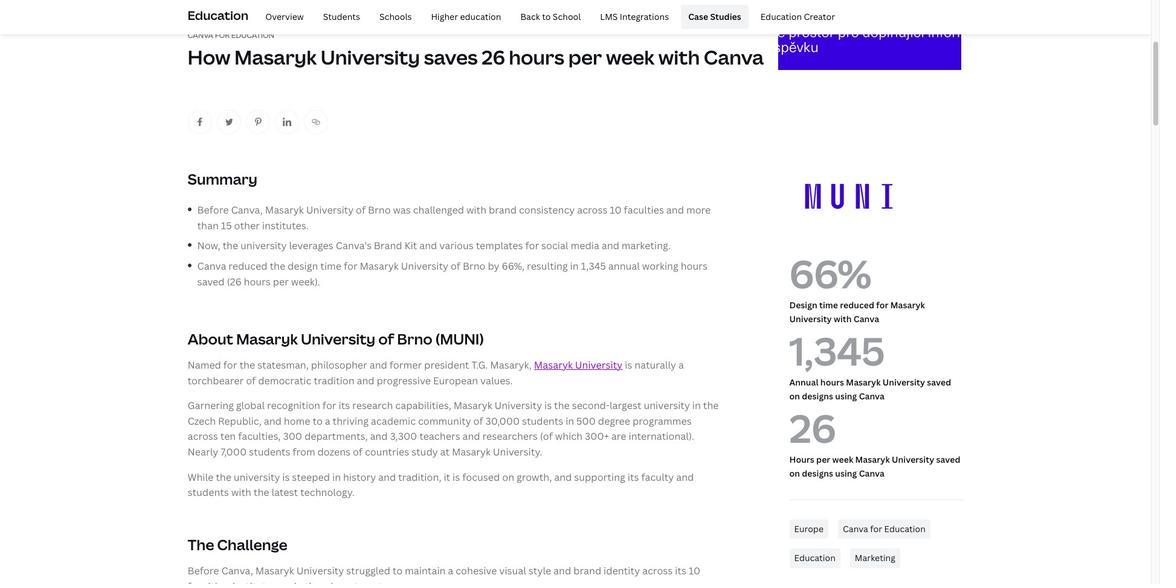 Task type: locate. For each thing, give the bounding box(es) containing it.
0 horizontal spatial per
[[273, 275, 289, 289]]

time right the design
[[320, 260, 341, 273]]

a right naturally
[[679, 359, 684, 372]]

values.
[[480, 374, 513, 388]]

challenged
[[413, 204, 464, 217]]

of down various
[[451, 260, 461, 273]]

and inside before canva, masaryk university of brno was challenged with brand consistency across 10 faculties and more than 15 other institutes.
[[666, 204, 684, 217]]

1 horizontal spatial its
[[628, 471, 639, 484]]

26 down annual
[[790, 402, 836, 455]]

its right identity
[[675, 565, 686, 579]]

across inside 'before canva, masaryk university struggled to maintain a cohesive visual style and brand identity across its 10 faculties, institutes and other departments.'
[[642, 565, 673, 579]]

to right back
[[542, 11, 551, 22]]

1 horizontal spatial week
[[832, 455, 853, 466]]

brno up former
[[397, 329, 433, 349]]

and right faculty
[[676, 471, 694, 484]]

global
[[236, 400, 265, 413]]

1 vertical spatial across
[[188, 430, 218, 444]]

with inside before canva, masaryk university of brno was challenged with brand consistency across 10 faculties and more than 15 other institutes.
[[466, 204, 487, 217]]

1 horizontal spatial a
[[448, 565, 453, 579]]

0 vertical spatial a
[[679, 359, 684, 372]]

cohesive
[[456, 565, 497, 579]]

across up nearly
[[188, 430, 218, 444]]

1 horizontal spatial reduced
[[840, 300, 874, 311]]

is inside garnering global recognition for its research capabilities, masaryk university is the second-largest university in the czech republic, and home to a thriving academic community of 30,000 students in 500 degree programmes across ten faculties, 300 departments, and 3,300 teachers and researchers (of which 300+ are international). nearly 7,000 students from dozens of countries study at masaryk university.
[[544, 400, 552, 413]]

0 horizontal spatial across
[[188, 430, 218, 444]]

europe link
[[790, 520, 828, 540]]

0 vertical spatial brand
[[489, 204, 517, 217]]

1,345 down design
[[790, 325, 885, 378]]

canva, up institutes
[[221, 565, 253, 579]]

time right design
[[819, 300, 838, 311]]

brand left identity
[[574, 565, 601, 579]]

and up the countries
[[370, 430, 388, 444]]

brand inside 'before canva, masaryk university struggled to maintain a cohesive visual style and brand identity across its 10 faculties, institutes and other departments.'
[[574, 565, 601, 579]]

1 vertical spatial university
[[644, 400, 690, 413]]

other right 15
[[234, 219, 260, 233]]

in up the international).
[[692, 400, 701, 413]]

hours
[[509, 44, 564, 70], [681, 260, 708, 273], [244, 275, 271, 289], [821, 377, 844, 389]]

saved
[[197, 275, 225, 289], [927, 377, 951, 389], [936, 455, 960, 466]]

consistency
[[519, 204, 575, 217]]

26 inside canva for education how masaryk university saves 26 hours per week with canva
[[482, 44, 505, 70]]

per down school
[[568, 44, 602, 70]]

1 horizontal spatial 1,345
[[790, 325, 885, 378]]

0 vertical spatial 10
[[610, 204, 622, 217]]

students down 300
[[249, 446, 290, 459]]

0 vertical spatial students
[[522, 415, 563, 428]]

brno left the by
[[463, 260, 486, 273]]

are
[[611, 430, 626, 444]]

before inside 'before canva, masaryk university struggled to maintain a cohesive visual style and brand identity across its 10 faculties, institutes and other departments.'
[[188, 565, 219, 579]]

1 vertical spatial brand
[[574, 565, 601, 579]]

in
[[570, 260, 579, 273], [692, 400, 701, 413], [566, 415, 574, 428], [332, 471, 341, 484]]

integrations
[[620, 11, 669, 22]]

a
[[679, 359, 684, 372], [325, 415, 330, 428], [448, 565, 453, 579]]

1 horizontal spatial brand
[[574, 565, 601, 579]]

canva inside canva for education how masaryk university saves 26 hours per week with canva
[[704, 44, 764, 70]]

lms integrations link
[[593, 5, 676, 29]]

across up the media
[[577, 204, 608, 217]]

1 vertical spatial reduced
[[840, 300, 874, 311]]

week down lms integrations link
[[606, 44, 655, 70]]

0 vertical spatial faculties,
[[238, 430, 281, 444]]

a inside garnering global recognition for its research capabilities, masaryk university is the second-largest university in the czech republic, and home to a thriving academic community of 30,000 students in 500 degree programmes across ten faculties, 300 departments, and 3,300 teachers and researchers (of which 300+ are international). nearly 7,000 students from dozens of countries study at masaryk university.
[[325, 415, 330, 428]]

2 vertical spatial brno
[[397, 329, 433, 349]]

0 vertical spatial time
[[320, 260, 341, 273]]

by
[[488, 260, 499, 273]]

1 horizontal spatial 26
[[790, 402, 836, 455]]

before for 15
[[197, 204, 229, 217]]

is right it
[[453, 471, 460, 484]]

2 horizontal spatial per
[[816, 455, 830, 466]]

menu bar
[[253, 5, 842, 29]]

education left creator
[[761, 11, 802, 22]]

week right the hours
[[832, 455, 853, 466]]

0 horizontal spatial other
[[234, 219, 260, 233]]

than
[[197, 219, 219, 233]]

hours down back
[[509, 44, 564, 70]]

of inside canva reduced the design time for masaryk university of brno by 66%, resulting in 1,345 annual working hours saved (26 hours per week).
[[451, 260, 461, 273]]

2 vertical spatial to
[[393, 565, 403, 579]]

1,345 down the media
[[581, 260, 606, 273]]

0 horizontal spatial 1,345
[[581, 260, 606, 273]]

before down the
[[188, 565, 219, 579]]

is left naturally
[[625, 359, 632, 372]]

president
[[424, 359, 469, 372]]

0 vertical spatial 1,345
[[581, 260, 606, 273]]

per for 1,345
[[816, 455, 830, 466]]

1 vertical spatial time
[[819, 300, 838, 311]]

1 vertical spatial faculties,
[[188, 581, 230, 585]]

university down the institutes.
[[241, 240, 287, 253]]

europe
[[794, 524, 824, 535]]

faculties, down the
[[188, 581, 230, 585]]

and left more
[[666, 204, 684, 217]]

of right dozens on the bottom of page
[[353, 446, 363, 459]]

is up latest
[[282, 471, 290, 484]]

1 vertical spatial brno
[[463, 260, 486, 273]]

university up programmes
[[644, 400, 690, 413]]

3,300
[[390, 430, 417, 444]]

0 vertical spatial 26
[[482, 44, 505, 70]]

0 vertical spatial other
[[234, 219, 260, 233]]

2 horizontal spatial across
[[642, 565, 673, 579]]

1 vertical spatial using
[[835, 468, 857, 480]]

its inside 'before canva, masaryk university struggled to maintain a cohesive visual style and brand identity across its 10 faculties, institutes and other departments.'
[[675, 565, 686, 579]]

reduced
[[229, 260, 267, 273], [840, 300, 874, 311]]

university inside 'before canva, masaryk university struggled to maintain a cohesive visual style and brand identity across its 10 faculties, institutes and other departments.'
[[296, 565, 344, 579]]

masaryk inside canva for education how masaryk university saves 26 hours per week with canva
[[235, 44, 317, 70]]

education
[[460, 11, 501, 22]]

latest
[[272, 487, 298, 500]]

nearly
[[188, 446, 218, 459]]

1 vertical spatial per
[[273, 275, 289, 289]]

canva, up 15
[[231, 204, 263, 217]]

visual
[[499, 565, 526, 579]]

hours inside the 66% design time reduced for masaryk university with canva 1,345 annual hours masaryk university saved on designs using canva 26 hours per week masaryk university saved on designs using canva
[[821, 377, 844, 389]]

programmes
[[633, 415, 692, 428]]

with down 66%
[[834, 313, 852, 325]]

for inside the 66% design time reduced for masaryk university with canva 1,345 annual hours masaryk university saved on designs using canva 26 hours per week masaryk university saved on designs using canva
[[876, 300, 889, 311]]

for inside 'link'
[[870, 524, 882, 535]]

1 horizontal spatial across
[[577, 204, 608, 217]]

university inside garnering global recognition for its research capabilities, masaryk university is the second-largest university in the czech republic, and home to a thriving academic community of 30,000 students in 500 degree programmes across ten faculties, 300 departments, and 3,300 teachers and researchers (of which 300+ are international). nearly 7,000 students from dozens of countries study at masaryk university.
[[644, 400, 690, 413]]

more
[[686, 204, 711, 217]]

0 horizontal spatial its
[[339, 400, 350, 413]]

for
[[525, 240, 539, 253], [344, 260, 358, 273], [876, 300, 889, 311], [223, 359, 237, 372], [323, 400, 336, 413], [870, 524, 882, 535]]

0 horizontal spatial brand
[[489, 204, 517, 217]]

of up "global"
[[246, 374, 256, 388]]

canva, inside before canva, masaryk university of brno was challenged with brand consistency across 10 faculties and more than 15 other institutes.
[[231, 204, 263, 217]]

democratic
[[258, 374, 311, 388]]

education up "marketing"
[[884, 524, 926, 535]]

steeped
[[292, 471, 330, 484]]

university inside canva for education how masaryk university saves 26 hours per week with canva
[[321, 44, 420, 70]]

10 inside 'before canva, masaryk university struggled to maintain a cohesive visual style and brand identity across its 10 faculties, institutes and other departments.'
[[689, 565, 701, 579]]

0 horizontal spatial time
[[320, 260, 341, 273]]

week inside the 66% design time reduced for masaryk university with canva 1,345 annual hours masaryk university saved on designs using canva 26 hours per week masaryk university saved on designs using canva
[[832, 455, 853, 466]]

brno inside canva reduced the design time for masaryk university of brno by 66%, resulting in 1,345 annual working hours saved (26 hours per week).
[[463, 260, 486, 273]]

leverages
[[289, 240, 333, 253]]

0 vertical spatial brno
[[368, 204, 391, 217]]

with inside canva for education how masaryk university saves 26 hours per week with canva
[[659, 44, 700, 70]]

the inside canva reduced the design time for masaryk university of brno by 66%, resulting in 1,345 annual working hours saved (26 hours per week).
[[270, 260, 285, 273]]

social
[[541, 240, 568, 253]]

brand up templates
[[489, 204, 517, 217]]

canva, inside 'before canva, masaryk university struggled to maintain a cohesive visual style and brand identity across its 10 faculties, institutes and other departments.'
[[221, 565, 253, 579]]

for inside canva reduced the design time for masaryk university of brno by 66%, resulting in 1,345 annual working hours saved (26 hours per week).
[[344, 260, 358, 273]]

0 horizontal spatial brno
[[368, 204, 391, 217]]

brand
[[489, 204, 517, 217], [574, 565, 601, 579]]

per right the hours
[[816, 455, 830, 466]]

time inside the 66% design time reduced for masaryk university with canva 1,345 annual hours masaryk university saved on designs using canva 26 hours per week masaryk university saved on designs using canva
[[819, 300, 838, 311]]

2 horizontal spatial a
[[679, 359, 684, 372]]

1 vertical spatial canva,
[[221, 565, 253, 579]]

to left maintain
[[393, 565, 403, 579]]

and down community
[[463, 430, 480, 444]]

2 vertical spatial a
[[448, 565, 453, 579]]

1 horizontal spatial to
[[393, 565, 403, 579]]

students up (of
[[522, 415, 563, 428]]

students down while
[[188, 487, 229, 500]]

faculties
[[624, 204, 664, 217]]

t.g.
[[471, 359, 488, 372]]

templates
[[476, 240, 523, 253]]

design
[[790, 300, 817, 311]]

before inside before canva, masaryk university of brno was challenged with brand consistency across 10 faculties and more than 15 other institutes.
[[197, 204, 229, 217]]

and right institutes
[[279, 581, 297, 585]]

of
[[356, 204, 366, 217], [451, 260, 461, 273], [378, 329, 394, 349], [246, 374, 256, 388], [474, 415, 483, 428], [353, 446, 363, 459]]

per inside the 66% design time reduced for masaryk university with canva 1,345 annual hours masaryk university saved on designs using canva 26 hours per week masaryk university saved on designs using canva
[[816, 455, 830, 466]]

university.
[[493, 446, 542, 459]]

designs down the hours
[[802, 468, 833, 480]]

for inside garnering global recognition for its research capabilities, masaryk university is the second-largest university in the czech republic, and home to a thriving academic community of 30,000 students in 500 degree programmes across ten faculties, 300 departments, and 3,300 teachers and researchers (of which 300+ are international). nearly 7,000 students from dozens of countries study at masaryk university.
[[323, 400, 336, 413]]

before up than
[[197, 204, 229, 217]]

hours right (26
[[244, 275, 271, 289]]

academic
[[371, 415, 416, 428]]

1 horizontal spatial 10
[[689, 565, 701, 579]]

while
[[188, 471, 214, 484]]

students
[[522, 415, 563, 428], [249, 446, 290, 459], [188, 487, 229, 500]]

2 vertical spatial students
[[188, 487, 229, 500]]

0 horizontal spatial to
[[313, 415, 323, 428]]

1 vertical spatial week
[[832, 455, 853, 466]]

10
[[610, 204, 622, 217], [689, 565, 701, 579]]

0 vertical spatial before
[[197, 204, 229, 217]]

1 vertical spatial other
[[299, 581, 325, 585]]

of up "canva's"
[[356, 204, 366, 217]]

1 vertical spatial 1,345
[[790, 325, 885, 378]]

kit
[[405, 240, 417, 253]]

with down 7,000
[[231, 487, 251, 500]]

0 horizontal spatial week
[[606, 44, 655, 70]]

the challenge
[[188, 536, 287, 556]]

a up departments, on the left bottom of the page
[[325, 415, 330, 428]]

0 vertical spatial reduced
[[229, 260, 267, 273]]

university inside garnering global recognition for its research capabilities, masaryk university is the second-largest university in the czech republic, and home to a thriving academic community of 30,000 students in 500 degree programmes across ten faculties, 300 departments, and 3,300 teachers and researchers (of which 300+ are international). nearly 7,000 students from dozens of countries study at masaryk university.
[[495, 400, 542, 413]]

now,
[[197, 240, 220, 253]]

naturally
[[635, 359, 676, 372]]

1 horizontal spatial brno
[[397, 329, 433, 349]]

2 designs from the top
[[802, 468, 833, 480]]

per left 'week).'
[[273, 275, 289, 289]]

a right maintain
[[448, 565, 453, 579]]

across right identity
[[642, 565, 673, 579]]

design
[[288, 260, 318, 273]]

hours right annual
[[821, 377, 844, 389]]

with right 'challenged' in the left of the page
[[466, 204, 487, 217]]

1 horizontal spatial time
[[819, 300, 838, 311]]

canva inside canva reduced the design time for masaryk university of brno by 66%, resulting in 1,345 annual working hours saved (26 hours per week).
[[197, 260, 226, 273]]

with inside 'while the university is steeped in history and tradition, it is focused on growth, and supporting its faculty and students with the latest technology.'
[[231, 487, 251, 500]]

is up (of
[[544, 400, 552, 413]]

with down the case
[[659, 44, 700, 70]]

brno left was at left
[[368, 204, 391, 217]]

summary
[[188, 169, 257, 189]]

1 vertical spatial a
[[325, 415, 330, 428]]

1 vertical spatial designs
[[802, 468, 833, 480]]

in up technology.
[[332, 471, 341, 484]]

0 vertical spatial per
[[568, 44, 602, 70]]

and left home
[[264, 415, 282, 428]]

1 vertical spatial its
[[628, 471, 639, 484]]

reduced right design
[[840, 300, 874, 311]]

masaryk
[[235, 44, 317, 70], [265, 204, 304, 217], [360, 260, 399, 273], [891, 300, 925, 311], [236, 329, 298, 349], [534, 359, 573, 372], [846, 377, 881, 389], [454, 400, 492, 413], [452, 446, 491, 459], [855, 455, 890, 466], [255, 565, 294, 579]]

faculties,
[[238, 430, 281, 444], [188, 581, 230, 585]]

0 vertical spatial week
[[606, 44, 655, 70]]

1 vertical spatial saved
[[927, 377, 951, 389]]

university inside 'while the university is steeped in history and tradition, it is focused on growth, and supporting its faculty and students with the latest technology.'
[[234, 471, 280, 484]]

2 horizontal spatial to
[[542, 11, 551, 22]]

masaryk inside canva reduced the design time for masaryk university of brno by 66%, resulting in 1,345 annual working hours saved (26 hours per week).
[[360, 260, 399, 273]]

500
[[577, 415, 596, 428]]

2 vertical spatial university
[[234, 471, 280, 484]]

and right kit
[[420, 240, 437, 253]]

1 horizontal spatial students
[[249, 446, 290, 459]]

reduced up (26
[[229, 260, 267, 273]]

0 horizontal spatial students
[[188, 487, 229, 500]]

(of
[[540, 430, 553, 444]]

0 vertical spatial university
[[241, 240, 287, 253]]

and inside is naturally a torchbearer of democratic tradition and progressive european values.
[[357, 374, 374, 388]]

0 vertical spatial designs
[[802, 391, 833, 402]]

1 horizontal spatial per
[[568, 44, 602, 70]]

1 horizontal spatial other
[[299, 581, 325, 585]]

2 using from the top
[[835, 468, 857, 480]]

marketing.
[[622, 240, 671, 253]]

largest
[[610, 400, 641, 413]]

of inside before canva, masaryk university of brno was challenged with brand consistency across 10 faculties and more than 15 other institutes.
[[356, 204, 366, 217]]

challenge
[[217, 536, 287, 556]]

and right style
[[554, 565, 571, 579]]

in up which
[[566, 415, 574, 428]]

to inside 'before canva, masaryk university struggled to maintain a cohesive visual style and brand identity across its 10 faculties, institutes and other departments.'
[[393, 565, 403, 579]]

saved inside canva reduced the design time for masaryk university of brno by 66%, resulting in 1,345 annual working hours saved (26 hours per week).
[[197, 275, 225, 289]]

maintain
[[405, 565, 446, 579]]

0 vertical spatial to
[[542, 11, 551, 22]]

a inside 'before canva, masaryk university struggled to maintain a cohesive visual style and brand identity across its 10 faculties, institutes and other departments.'
[[448, 565, 453, 579]]

2 vertical spatial per
[[816, 455, 830, 466]]

2 horizontal spatial students
[[522, 415, 563, 428]]

1 vertical spatial before
[[188, 565, 219, 579]]

0 horizontal spatial faculties,
[[188, 581, 230, 585]]

education inside menu bar
[[761, 11, 802, 22]]

0 vertical spatial using
[[835, 391, 857, 402]]

university
[[241, 240, 287, 253], [644, 400, 690, 413], [234, 471, 280, 484]]

on
[[790, 391, 800, 402], [790, 468, 800, 480], [502, 471, 514, 484]]

on inside 'while the university is steeped in history and tradition, it is focused on growth, and supporting its faculty and students with the latest technology.'
[[502, 471, 514, 484]]

is naturally a torchbearer of democratic tradition and progressive european values.
[[188, 359, 684, 388]]

0 horizontal spatial reduced
[[229, 260, 267, 273]]

on left growth,
[[502, 471, 514, 484]]

time inside canva reduced the design time for masaryk university of brno by 66%, resulting in 1,345 annual working hours saved (26 hours per week).
[[320, 260, 341, 273]]

higher education
[[431, 11, 501, 22]]

thriving
[[333, 415, 369, 428]]

research
[[352, 400, 393, 413]]

second-
[[572, 400, 610, 413]]

university up latest
[[234, 471, 280, 484]]

to right home
[[313, 415, 323, 428]]

faculties, down republic,
[[238, 430, 281, 444]]

education
[[231, 30, 274, 40]]

canva inside the canva for education 'link'
[[843, 524, 868, 535]]

education inside 'link'
[[884, 524, 926, 535]]

using
[[835, 391, 857, 402], [835, 468, 857, 480]]

0 vertical spatial its
[[339, 400, 350, 413]]

and up research
[[357, 374, 374, 388]]

before canva, masaryk university struggled to maintain a cohesive visual style and brand identity across its 10 faculties, institutes and other departments.
[[188, 565, 701, 585]]

in inside 'while the university is steeped in history and tradition, it is focused on growth, and supporting its faculty and students with the latest technology.'
[[332, 471, 341, 484]]

other left departments.
[[299, 581, 325, 585]]

creator
[[804, 11, 835, 22]]

university for now, the university leverages canva's brand kit and various templates for social media and marketing.
[[241, 240, 287, 253]]

0 vertical spatial across
[[577, 204, 608, 217]]

0 vertical spatial canva,
[[231, 204, 263, 217]]

its up thriving
[[339, 400, 350, 413]]

0 horizontal spatial 10
[[610, 204, 622, 217]]

1 vertical spatial 26
[[790, 402, 836, 455]]

0 vertical spatial saved
[[197, 275, 225, 289]]

2 horizontal spatial brno
[[463, 260, 486, 273]]

now, the university leverages canva's brand kit and various templates for social media and marketing.
[[197, 240, 671, 253]]

2 vertical spatial its
[[675, 565, 686, 579]]

other
[[234, 219, 260, 233], [299, 581, 325, 585]]

in down the media
[[570, 260, 579, 273]]

1 vertical spatial 10
[[689, 565, 701, 579]]

education up for
[[188, 7, 248, 23]]

26 right "saves"
[[482, 44, 505, 70]]

education down europe link
[[794, 553, 836, 565]]

resulting
[[527, 260, 568, 273]]

dozens
[[318, 446, 351, 459]]

0 horizontal spatial 26
[[482, 44, 505, 70]]

1 vertical spatial to
[[313, 415, 323, 428]]

1 horizontal spatial faculties,
[[238, 430, 281, 444]]

7,000
[[221, 446, 247, 459]]

0 horizontal spatial a
[[325, 415, 330, 428]]

2 horizontal spatial its
[[675, 565, 686, 579]]

its left faculty
[[628, 471, 639, 484]]

designs down annual
[[802, 391, 833, 402]]

masaryk inside 'before canva, masaryk university struggled to maintain a cohesive visual style and brand identity across its 10 faculties, institutes and other departments.'
[[255, 565, 294, 579]]

per inside canva reduced the design time for masaryk university of brno by 66%, resulting in 1,345 annual working hours saved (26 hours per week).
[[273, 275, 289, 289]]

2 vertical spatial across
[[642, 565, 673, 579]]

a inside is naturally a torchbearer of democratic tradition and progressive european values.
[[679, 359, 684, 372]]



Task type: describe. For each thing, give the bounding box(es) containing it.
per for brno
[[273, 275, 289, 289]]

about
[[188, 329, 233, 349]]

across inside before canva, masaryk university of brno was challenged with brand consistency across 10 faculties and more than 15 other institutes.
[[577, 204, 608, 217]]

to inside garnering global recognition for its research capabilities, masaryk university is the second-largest university in the czech republic, and home to a thriving academic community of 30,000 students in 500 degree programmes across ten faculties, 300 departments, and 3,300 teachers and researchers (of which 300+ are international). nearly 7,000 students from dozens of countries study at masaryk university.
[[313, 415, 323, 428]]

canva for education how masaryk university saves 26 hours per week with canva
[[188, 30, 764, 70]]

while the university is steeped in history and tradition, it is focused on growth, and supporting its faculty and students with the latest technology.
[[188, 471, 694, 500]]

international).
[[629, 430, 694, 444]]

republic,
[[218, 415, 262, 428]]

(muni)
[[435, 329, 484, 349]]

identity
[[604, 565, 640, 579]]

czech
[[188, 415, 216, 428]]

community
[[418, 415, 471, 428]]

schools link
[[372, 5, 419, 29]]

its inside garnering global recognition for its research capabilities, masaryk university is the second-largest university in the czech republic, and home to a thriving academic community of 30,000 students in 500 degree programmes across ten faculties, 300 departments, and 3,300 teachers and researchers (of which 300+ are international). nearly 7,000 students from dozens of countries study at masaryk university.
[[339, 400, 350, 413]]

for
[[215, 30, 230, 40]]

other inside before canva, masaryk university of brno was challenged with brand consistency across 10 faculties and more than 15 other institutes.
[[234, 219, 260, 233]]

66% design time reduced for masaryk university with canva 1,345 annual hours masaryk university saved on designs using canva 26 hours per week masaryk university saved on designs using canva
[[790, 248, 960, 480]]

it
[[444, 471, 450, 484]]

case studies link
[[681, 5, 749, 29]]

case
[[688, 11, 708, 22]]

faculties, inside garnering global recognition for its research capabilities, masaryk university is the second-largest university in the czech republic, and home to a thriving academic community of 30,000 students in 500 degree programmes across ten faculties, 300 departments, and 3,300 teachers and researchers (of which 300+ are international). nearly 7,000 students from dozens of countries study at masaryk university.
[[238, 430, 281, 444]]

named for the statesman, philosopher and former president t.g. masaryk, masaryk university
[[188, 359, 623, 372]]

brno inside before canva, masaryk university of brno was challenged with brand consistency across 10 faculties and more than 15 other institutes.
[[368, 204, 391, 217]]

15
[[221, 219, 232, 233]]

degree
[[598, 415, 630, 428]]

researchers
[[483, 430, 538, 444]]

tradition
[[314, 374, 354, 388]]

lms
[[600, 11, 618, 22]]

saves
[[424, 44, 478, 70]]

departments.
[[327, 581, 390, 585]]

of inside is naturally a torchbearer of democratic tradition and progressive european values.
[[246, 374, 256, 388]]

school
[[553, 11, 581, 22]]

higher education link
[[424, 5, 508, 29]]

schools
[[380, 11, 412, 22]]

countries
[[365, 446, 409, 459]]

back
[[521, 11, 540, 22]]

departments,
[[305, 430, 368, 444]]

faculties, inside 'before canva, masaryk university struggled to maintain a cohesive visual style and brand identity across its 10 faculties, institutes and other departments.'
[[188, 581, 230, 585]]

menu bar containing overview
[[253, 5, 842, 29]]

canva for education
[[843, 524, 926, 535]]

300
[[283, 430, 302, 444]]

case studies
[[688, 11, 741, 22]]

canva, for other
[[231, 204, 263, 217]]

working
[[642, 260, 679, 273]]

canva reduced the design time for masaryk university of brno by 66%, resulting in 1,345 annual working hours saved (26 hours per week).
[[197, 260, 708, 289]]

overview
[[265, 11, 304, 22]]

named
[[188, 359, 221, 372]]

education creator link
[[753, 5, 842, 29]]

1 using from the top
[[835, 391, 857, 402]]

how
[[188, 44, 231, 70]]

ten
[[220, 430, 236, 444]]

on down the hours
[[790, 468, 800, 480]]

week).
[[291, 275, 320, 289]]

which
[[555, 430, 583, 444]]

higher
[[431, 11, 458, 22]]

2 vertical spatial saved
[[936, 455, 960, 466]]

1,345 inside the 66% design time reduced for masaryk university with canva 1,345 annual hours masaryk university saved on designs using canva 26 hours per week masaryk university saved on designs using canva
[[790, 325, 885, 378]]

progressive
[[377, 374, 431, 388]]

growth,
[[517, 471, 552, 484]]

on down annual
[[790, 391, 800, 402]]

and down the countries
[[378, 471, 396, 484]]

education creator
[[761, 11, 835, 22]]

masaryk inside before canva, masaryk university of brno was challenged with brand consistency across 10 faculties and more than 15 other institutes.
[[265, 204, 304, 217]]

back to school
[[521, 11, 581, 22]]

tradition,
[[398, 471, 441, 484]]

former
[[390, 359, 422, 372]]

focused
[[462, 471, 500, 484]]

university inside canva reduced the design time for masaryk university of brno by 66%, resulting in 1,345 annual working hours saved (26 hours per week).
[[401, 260, 448, 273]]

garnering
[[188, 400, 234, 413]]

various
[[439, 240, 474, 253]]

at
[[440, 446, 450, 459]]

recognition
[[267, 400, 320, 413]]

hours right 'working'
[[681, 260, 708, 273]]

canva
[[188, 30, 213, 40]]

66%
[[790, 248, 872, 300]]

marketing link
[[850, 549, 900, 569]]

other inside 'before canva, masaryk university struggled to maintain a cohesive visual style and brand identity across its 10 faculties, institutes and other departments.'
[[299, 581, 325, 585]]

technology.
[[300, 487, 355, 500]]

to inside menu bar
[[542, 11, 551, 22]]

and right growth,
[[554, 471, 572, 484]]

students inside 'while the university is steeped in history and tradition, it is focused on growth, and supporting its faculty and students with the latest technology.'
[[188, 487, 229, 500]]

annual
[[790, 377, 819, 389]]

1 designs from the top
[[802, 391, 833, 402]]

is inside is naturally a torchbearer of democratic tradition and progressive european values.
[[625, 359, 632, 372]]

university inside before canva, masaryk university of brno was challenged with brand consistency across 10 faculties and more than 15 other institutes.
[[306, 204, 354, 217]]

10 inside before canva, masaryk university of brno was challenged with brand consistency across 10 faculties and more than 15 other institutes.
[[610, 204, 622, 217]]

and up annual
[[602, 240, 619, 253]]

66%,
[[502, 260, 525, 273]]

masaryk,
[[490, 359, 532, 372]]

faculty
[[641, 471, 674, 484]]

in inside canva reduced the design time for masaryk university of brno by 66%, resulting in 1,345 annual working hours saved (26 hours per week).
[[570, 260, 579, 273]]

statesman,
[[257, 359, 309, 372]]

its inside 'while the university is steeped in history and tradition, it is focused on growth, and supporting its faculty and students with the latest technology.'
[[628, 471, 639, 484]]

lms integrations
[[600, 11, 669, 22]]

30,000
[[486, 415, 520, 428]]

week inside canva for education how masaryk university saves 26 hours per week with canva
[[606, 44, 655, 70]]

and left former
[[370, 359, 387, 372]]

before for faculties,
[[188, 565, 219, 579]]

across inside garnering global recognition for its research capabilities, masaryk university is the second-largest university in the czech republic, and home to a thriving academic community of 30,000 students in 500 degree programmes across ten faculties, 300 departments, and 3,300 teachers and researchers (of which 300+ are international). nearly 7,000 students from dozens of countries study at masaryk university.
[[188, 430, 218, 444]]

annual
[[608, 260, 640, 273]]

hours inside canva for education how masaryk university saves 26 hours per week with canva
[[509, 44, 564, 70]]

reduced inside the 66% design time reduced for masaryk university with canva 1,345 annual hours masaryk university saved on designs using canva 26 hours per week masaryk university saved on designs using canva
[[840, 300, 874, 311]]

brand inside before canva, masaryk university of brno was challenged with brand consistency across 10 faculties and more than 15 other institutes.
[[489, 204, 517, 217]]

per inside canva for education how masaryk university saves 26 hours per week with canva
[[568, 44, 602, 70]]

canva's
[[336, 240, 372, 253]]

university for while the university is steeped in history and tradition, it is focused on growth, and supporting its faculty and students with the latest technology.
[[234, 471, 280, 484]]

canva, for institutes
[[221, 565, 253, 579]]

was
[[393, 204, 411, 217]]

marketing
[[855, 553, 896, 565]]

european
[[433, 374, 478, 388]]

media
[[571, 240, 599, 253]]

back to school link
[[513, 5, 588, 29]]

1 vertical spatial students
[[249, 446, 290, 459]]

philosopher
[[311, 359, 367, 372]]

garnering global recognition for its research capabilities, masaryk university is the second-largest university in the czech republic, and home to a thriving academic community of 30,000 students in 500 degree programmes across ten faculties, 300 departments, and 3,300 teachers and researchers (of which 300+ are international). nearly 7,000 students from dozens of countries study at masaryk university.
[[188, 400, 719, 459]]

26 inside the 66% design time reduced for masaryk university with canva 1,345 annual hours masaryk university saved on designs using canva 26 hours per week masaryk university saved on designs using canva
[[790, 402, 836, 455]]

history
[[343, 471, 376, 484]]

1,345 inside canva reduced the design time for masaryk university of brno by 66%, resulting in 1,345 annual working hours saved (26 hours per week).
[[581, 260, 606, 273]]

of up named for the statesman, philosopher and former president t.g. masaryk, masaryk university
[[378, 329, 394, 349]]

with inside the 66% design time reduced for masaryk university with canva 1,345 annual hours masaryk university saved on designs using canva 26 hours per week masaryk university saved on designs using canva
[[834, 313, 852, 325]]

of left 30,000
[[474, 415, 483, 428]]

300+
[[585, 430, 609, 444]]

reduced inside canva reduced the design time for masaryk university of brno by 66%, resulting in 1,345 annual working hours saved (26 hours per week).
[[229, 260, 267, 273]]

education link
[[790, 549, 840, 569]]



Task type: vqa. For each thing, say whether or not it's contained in the screenshot.
other
yes



